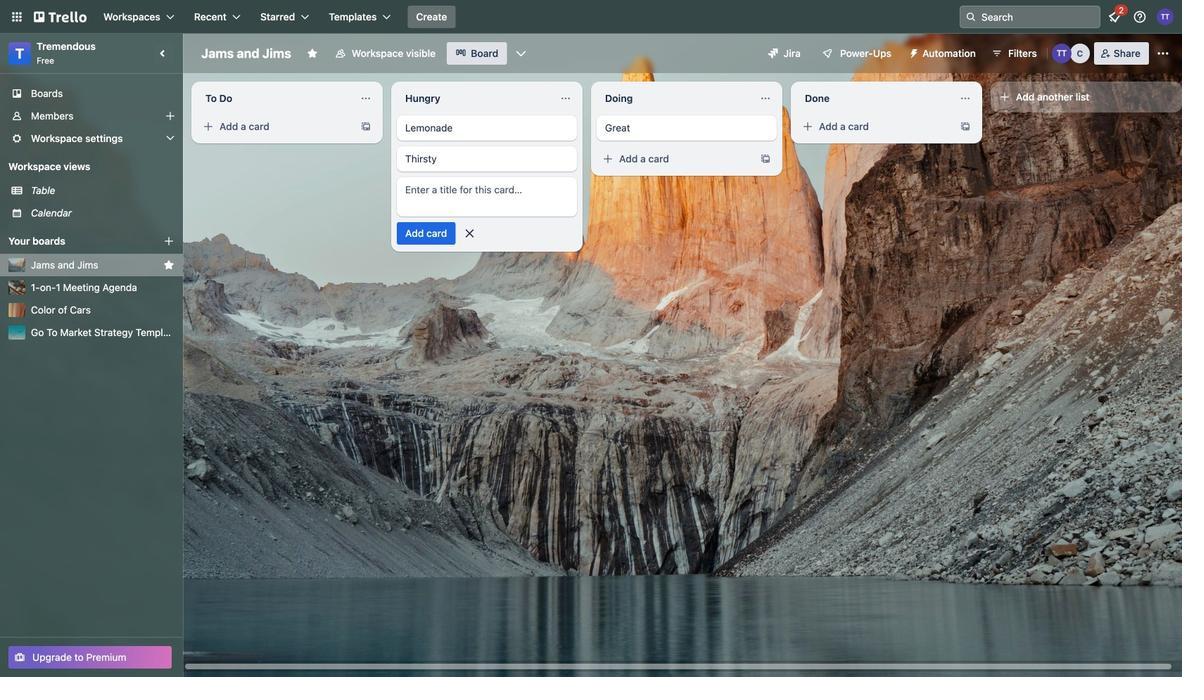 Task type: locate. For each thing, give the bounding box(es) containing it.
add board image
[[163, 236, 175, 247]]

Search field
[[977, 7, 1100, 27]]

None text field
[[197, 87, 355, 110]]

search image
[[966, 11, 977, 23]]

None text field
[[397, 87, 555, 110], [597, 87, 755, 110], [797, 87, 954, 110], [397, 87, 555, 110], [597, 87, 755, 110], [797, 87, 954, 110]]

open information menu image
[[1133, 10, 1147, 24]]

Enter a title for this card… text field
[[397, 177, 577, 217]]

customize views image
[[514, 46, 528, 61]]

1 horizontal spatial create from template… image
[[960, 121, 971, 132]]

create from template… image
[[360, 121, 372, 132]]

starred icon image
[[163, 260, 175, 271]]

Board name text field
[[194, 42, 298, 65]]

jira icon image
[[768, 49, 778, 58]]

back to home image
[[34, 6, 87, 28]]

0 horizontal spatial create from template… image
[[760, 153, 771, 165]]

2 notifications image
[[1107, 8, 1123, 25]]

create from template… image
[[960, 121, 971, 132], [760, 153, 771, 165]]



Task type: vqa. For each thing, say whether or not it's contained in the screenshot.
second added from the top of the page
no



Task type: describe. For each thing, give the bounding box(es) containing it.
your boards with 4 items element
[[8, 233, 142, 250]]

terry turtle (terryturtle) image
[[1052, 44, 1072, 63]]

sm image
[[903, 42, 923, 62]]

star or unstar board image
[[307, 48, 318, 59]]

primary element
[[0, 0, 1183, 34]]

0 vertical spatial create from template… image
[[960, 121, 971, 132]]

1 vertical spatial create from template… image
[[760, 153, 771, 165]]

terry turtle (terryturtle) image
[[1157, 8, 1174, 25]]

cancel image
[[463, 227, 477, 241]]

chestercheeetah (chestercheeetah) image
[[1070, 44, 1090, 63]]

workspace navigation collapse icon image
[[153, 44, 173, 63]]

show menu image
[[1157, 46, 1171, 61]]



